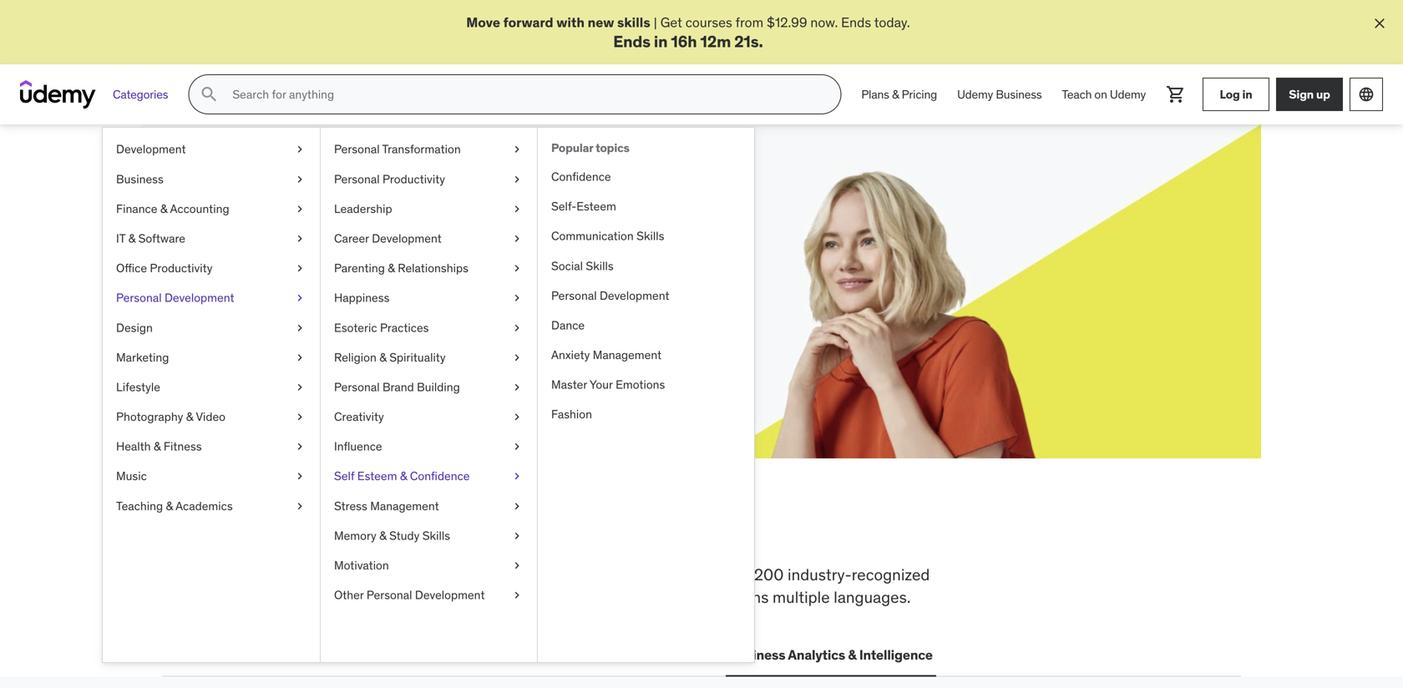Task type: locate. For each thing, give the bounding box(es) containing it.
xsmall image inside creativity link
[[510, 409, 524, 425]]

& down a
[[388, 261, 395, 276]]

xsmall image inside parenting & relationships link
[[510, 260, 524, 277]]

xsmall image inside leadership link
[[510, 201, 524, 217]]

development link
[[103, 135, 320, 164]]

1 horizontal spatial business
[[729, 646, 786, 664]]

1 vertical spatial for
[[438, 239, 454, 256]]

xsmall image
[[510, 141, 524, 158], [293, 171, 307, 187], [510, 171, 524, 187], [293, 231, 307, 247], [510, 231, 524, 247], [293, 260, 307, 277], [510, 290, 524, 306], [293, 320, 307, 336], [510, 320, 524, 336], [293, 349, 307, 366], [510, 349, 524, 366], [510, 409, 524, 425], [510, 439, 524, 455], [510, 468, 524, 485], [510, 587, 524, 604]]

xsmall image inside business link
[[293, 171, 307, 187]]

communication for communication skills
[[551, 229, 634, 244]]

esteem up stress management
[[357, 469, 397, 484]]

business down spans
[[729, 646, 786, 664]]

confidence down influence link
[[410, 469, 470, 484]]

recognized
[[852, 565, 930, 585]]

personal development link down communication skills link
[[538, 281, 754, 311]]

xsmall image inside career development link
[[510, 231, 524, 247]]

xsmall image inside self esteem & confidence link
[[510, 468, 524, 485]]

1 horizontal spatial confidence
[[551, 169, 611, 184]]

catalog
[[289, 587, 341, 607]]

skills up workplace
[[277, 510, 367, 553]]

xsmall image for memory & study skills
[[510, 528, 524, 544]]

1 horizontal spatial personal development
[[551, 288, 670, 303]]

0 horizontal spatial esteem
[[357, 469, 397, 484]]

fashion link
[[538, 400, 754, 430]]

2 vertical spatial business
[[729, 646, 786, 664]]

confidence up "self-esteem"
[[551, 169, 611, 184]]

udemy right 'pricing'
[[957, 87, 993, 102]]

& for it & software
[[128, 231, 136, 246]]

esoteric practices link
[[321, 313, 537, 343]]

2 horizontal spatial for
[[697, 565, 716, 585]]

1 vertical spatial confidence
[[410, 469, 470, 484]]

photography & video
[[116, 409, 226, 424]]

0 vertical spatial business
[[996, 87, 1042, 102]]

professional
[[510, 587, 596, 607]]

it
[[116, 231, 125, 246], [300, 646, 311, 664]]

leadership
[[334, 201, 392, 216], [419, 646, 488, 664]]

xsmall image
[[293, 141, 307, 158], [293, 201, 307, 217], [510, 201, 524, 217], [510, 260, 524, 277], [293, 290, 307, 306], [293, 379, 307, 396], [510, 379, 524, 396], [293, 409, 307, 425], [293, 439, 307, 455], [293, 468, 307, 485], [293, 498, 307, 515], [510, 498, 524, 515], [510, 528, 524, 544], [510, 558, 524, 574]]

xsmall image inside the motivation "link"
[[510, 558, 524, 574]]

ends right the now.
[[841, 14, 871, 31]]

personal productivity
[[334, 171, 445, 187]]

skills up expand
[[222, 197, 297, 232]]

xsmall image inside other personal development link
[[510, 587, 524, 604]]

personal up dance
[[551, 288, 597, 303]]

1 vertical spatial esteem
[[357, 469, 397, 484]]

business left teach
[[996, 87, 1042, 102]]

and
[[697, 587, 723, 607]]

self-
[[551, 199, 577, 214]]

memory
[[334, 528, 377, 543]]

communication down "self-esteem"
[[551, 229, 634, 244]]

close image
[[1372, 15, 1388, 32]]

udemy right on
[[1110, 87, 1146, 102]]

self-esteem
[[551, 199, 616, 214]]

communication
[[551, 229, 634, 244], [610, 646, 709, 664]]

0 horizontal spatial leadership
[[334, 201, 392, 216]]

for for your
[[438, 239, 454, 256]]

xsmall image inside development link
[[293, 141, 307, 158]]

personal up design
[[116, 290, 162, 305]]

1 horizontal spatial it
[[300, 646, 311, 664]]

personal development link
[[538, 281, 754, 311], [103, 283, 320, 313]]

leadership button
[[416, 635, 491, 675]]

xsmall image inside teaching & academics link
[[293, 498, 307, 515]]

xsmall image inside finance & accounting link
[[293, 201, 307, 217]]

personal development down social skills at the top
[[551, 288, 670, 303]]

personal development link down $12.99.
[[103, 283, 320, 313]]

personal brand building
[[334, 380, 460, 395]]

0 horizontal spatial confidence
[[410, 469, 470, 484]]

xsmall image inside health & fitness "link"
[[293, 439, 307, 455]]

creativity link
[[321, 402, 537, 432]]

1 vertical spatial productivity
[[150, 261, 213, 276]]

other personal development
[[334, 588, 485, 603]]

communication down development
[[610, 646, 709, 664]]

languages.
[[834, 587, 911, 607]]

your up a
[[346, 197, 407, 232]]

influence
[[334, 439, 382, 454]]

1 vertical spatial with
[[355, 239, 381, 256]]

ends down 'new'
[[613, 31, 651, 51]]

1 horizontal spatial for
[[438, 239, 454, 256]]

udemy business
[[957, 87, 1042, 102]]

certifications,
[[162, 587, 258, 607]]

covering
[[162, 565, 226, 585]]

in right log
[[1243, 87, 1253, 102]]

& for parenting & relationships
[[388, 261, 395, 276]]

career development link
[[321, 224, 537, 254]]

xsmall image inside esoteric practices link
[[510, 320, 524, 336]]

in down |
[[654, 31, 668, 51]]

0 horizontal spatial as
[[457, 239, 471, 256]]

skills down stress management "link"
[[422, 528, 450, 543]]

master your emotions
[[551, 377, 665, 392]]

0 horizontal spatial with
[[355, 239, 381, 256]]

teaching
[[116, 499, 163, 514]]

0 vertical spatial with
[[557, 14, 585, 31]]

with left 'new'
[[557, 14, 585, 31]]

design
[[116, 320, 153, 335]]

anxiety management
[[551, 348, 662, 363]]

xsmall image for parenting & relationships
[[510, 260, 524, 277]]

1 horizontal spatial with
[[557, 14, 585, 31]]

1 vertical spatial in
[[1243, 87, 1253, 102]]

0 horizontal spatial today.
[[330, 257, 366, 274]]

future
[[412, 197, 493, 232]]

& right plans
[[892, 87, 899, 102]]

content
[[638, 565, 693, 585]]

development inside button
[[197, 646, 280, 664]]

management for anxiety management
[[593, 348, 662, 363]]

0 horizontal spatial your
[[270, 239, 296, 256]]

as right little
[[504, 239, 517, 256]]

get
[[661, 14, 682, 31]]

management up study
[[370, 499, 439, 514]]

0 vertical spatial skills
[[617, 14, 651, 31]]

0 vertical spatial communication
[[551, 229, 634, 244]]

your up sale
[[270, 239, 296, 256]]

ends
[[841, 14, 871, 31], [613, 31, 651, 51]]

1 vertical spatial management
[[370, 499, 439, 514]]

marketing link
[[103, 343, 320, 373]]

xsmall image inside stress management "link"
[[510, 498, 524, 515]]

0 vertical spatial it
[[116, 231, 125, 246]]

1 horizontal spatial as
[[504, 239, 517, 256]]

move
[[466, 14, 500, 31]]

development down social skills link
[[600, 288, 670, 303]]

finance
[[116, 201, 157, 216]]

esteem for self
[[357, 469, 397, 484]]

influence link
[[321, 432, 537, 462]]

skills left |
[[617, 14, 651, 31]]

0 vertical spatial leadership
[[334, 201, 392, 216]]

career development
[[334, 231, 442, 246]]

& left video
[[186, 409, 193, 424]]

& right religion
[[379, 350, 387, 365]]

xsmall image for personal brand building
[[510, 379, 524, 396]]

1 as from the left
[[457, 239, 471, 256]]

in up including
[[526, 510, 558, 553]]

xsmall image for personal transformation
[[510, 141, 524, 158]]

for up the relationships
[[438, 239, 454, 256]]

0 vertical spatial esteem
[[577, 199, 616, 214]]

1 horizontal spatial esteem
[[577, 199, 616, 214]]

xsmall image for it & software
[[293, 231, 307, 247]]

personal
[[334, 142, 380, 157], [334, 171, 380, 187], [551, 288, 597, 303], [116, 290, 162, 305], [334, 380, 380, 395], [367, 588, 412, 603]]

2 vertical spatial skills
[[357, 565, 393, 585]]

development inside self esteem & confidence element
[[600, 288, 670, 303]]

personal inside "link"
[[334, 171, 380, 187]]

personal brand building link
[[321, 373, 537, 402]]

social skills link
[[538, 251, 754, 281]]

1 vertical spatial skills
[[277, 510, 367, 553]]

1 vertical spatial it
[[300, 646, 311, 664]]

xsmall image inside personal brand building link
[[510, 379, 524, 396]]

& right finance
[[160, 201, 167, 216]]

spans
[[727, 587, 769, 607]]

web development
[[165, 646, 280, 664]]

0 horizontal spatial udemy
[[957, 87, 993, 102]]

master your emotions link
[[538, 370, 754, 400]]

it certifications
[[300, 646, 399, 664]]

0 vertical spatial your
[[346, 197, 407, 232]]

1 horizontal spatial udemy
[[1110, 87, 1146, 102]]

& for photography & video
[[186, 409, 193, 424]]

development up parenting & relationships
[[372, 231, 442, 246]]

& right analytics
[[848, 646, 857, 664]]

0 horizontal spatial management
[[370, 499, 439, 514]]

$12.99.
[[222, 257, 266, 274]]

0 vertical spatial confidence
[[551, 169, 611, 184]]

business
[[996, 87, 1042, 102], [116, 171, 164, 187], [729, 646, 786, 664]]

xsmall image inside music link
[[293, 468, 307, 485]]

master
[[551, 377, 587, 392]]

it & software link
[[103, 224, 320, 254]]

xsmall image inside lifestyle link
[[293, 379, 307, 396]]

xsmall image inside personal transformation link
[[510, 141, 524, 158]]

personal development down office productivity at the top
[[116, 290, 234, 305]]

1 vertical spatial leadership
[[419, 646, 488, 664]]

business inside button
[[729, 646, 786, 664]]

leadership inside button
[[419, 646, 488, 664]]

& left study
[[379, 528, 387, 543]]

for inside covering critical workplace skills to technical topics, including prep content for over 200 industry-recognized certifications, our catalog supports well-rounded professional development and spans multiple languages.
[[697, 565, 716, 585]]

personal development
[[551, 288, 670, 303], [116, 290, 234, 305]]

0 horizontal spatial productivity
[[150, 261, 213, 276]]

leadership for leadership button
[[419, 646, 488, 664]]

productivity inside "link"
[[383, 171, 445, 187]]

a
[[384, 239, 391, 256]]

communication inside button
[[610, 646, 709, 664]]

topics
[[596, 141, 630, 156]]

self esteem & confidence element
[[537, 128, 754, 663]]

to
[[397, 565, 411, 585]]

0 horizontal spatial it
[[116, 231, 125, 246]]

it inside it & software link
[[116, 231, 125, 246]]

you
[[373, 510, 433, 553]]

productivity for office productivity
[[150, 261, 213, 276]]

xsmall image inside happiness link
[[510, 290, 524, 306]]

it up office
[[116, 231, 125, 246]]

data science button
[[505, 635, 593, 675]]

xsmall image inside photography & video link
[[293, 409, 307, 425]]

0 horizontal spatial for
[[302, 197, 341, 232]]

esteem for self-
[[577, 199, 616, 214]]

confidence link
[[538, 162, 754, 192]]

communication for communication
[[610, 646, 709, 664]]

sign up
[[1289, 87, 1331, 102]]

xsmall image inside memory & study skills link
[[510, 528, 524, 544]]

skills down "communication skills"
[[586, 258, 614, 273]]

as
[[457, 239, 471, 256], [504, 239, 517, 256]]

practices
[[380, 320, 429, 335]]

today. down career
[[330, 257, 366, 274]]

2 vertical spatial for
[[697, 565, 716, 585]]

2 horizontal spatial in
[[1243, 87, 1253, 102]]

management up emotions in the left bottom of the page
[[593, 348, 662, 363]]

log in
[[1220, 87, 1253, 102]]

it left "certifications"
[[300, 646, 311, 664]]

1 horizontal spatial leadership
[[419, 646, 488, 664]]

& right "health"
[[154, 439, 161, 454]]

esteem
[[577, 199, 616, 214], [357, 469, 397, 484]]

0 horizontal spatial business
[[116, 171, 164, 187]]

fitness
[[164, 439, 202, 454]]

xsmall image inside religion & spirituality link
[[510, 349, 524, 366]]

productivity down transformation
[[383, 171, 445, 187]]

management inside self esteem & confidence element
[[593, 348, 662, 363]]

1 horizontal spatial today.
[[874, 14, 910, 31]]

skills up the "supports"
[[357, 565, 393, 585]]

xsmall image for influence
[[510, 439, 524, 455]]

1 vertical spatial today.
[[330, 257, 366, 274]]

all
[[162, 510, 211, 553]]

religion & spirituality
[[334, 350, 446, 365]]

all the skills you need in one place
[[162, 510, 718, 553]]

xsmall image for finance & accounting
[[293, 201, 307, 217]]

it inside it certifications button
[[300, 646, 311, 664]]

& for memory & study skills
[[379, 528, 387, 543]]

0 vertical spatial today.
[[874, 14, 910, 31]]

xsmall image inside influence link
[[510, 439, 524, 455]]

xsmall image for personal productivity
[[510, 171, 524, 187]]

development right the web at the left of the page
[[197, 646, 280, 664]]

0 vertical spatial productivity
[[383, 171, 445, 187]]

religion & spirituality link
[[321, 343, 537, 373]]

xsmall image inside it & software link
[[293, 231, 307, 247]]

categories
[[113, 87, 168, 102]]

xsmall image inside 'marketing' link
[[293, 349, 307, 366]]

& up office
[[128, 231, 136, 246]]

0 vertical spatial in
[[654, 31, 668, 51]]

self esteem & confidence link
[[321, 462, 537, 491]]

0 horizontal spatial in
[[526, 510, 558, 553]]

today. right the now.
[[874, 14, 910, 31]]

xsmall image inside personal productivity "link"
[[510, 171, 524, 187]]

for up potential
[[302, 197, 341, 232]]

leadership up career
[[334, 201, 392, 216]]

xsmall image for personal development
[[293, 290, 307, 306]]

1 vertical spatial business
[[116, 171, 164, 187]]

xsmall image inside 'design' link
[[293, 320, 307, 336]]

for up and
[[697, 565, 716, 585]]

xsmall image for development
[[293, 141, 307, 158]]

stress management link
[[321, 491, 537, 521]]

personal up personal productivity
[[334, 142, 380, 157]]

esteem up "communication skills"
[[577, 199, 616, 214]]

personal down the personal transformation on the top
[[334, 171, 380, 187]]

study
[[389, 528, 420, 543]]

1 horizontal spatial productivity
[[383, 171, 445, 187]]

productivity down software
[[150, 261, 213, 276]]

productivity for personal productivity
[[383, 171, 445, 187]]

xsmall image for happiness
[[510, 290, 524, 306]]

self-esteem link
[[538, 192, 754, 222]]

xsmall image for esoteric practices
[[510, 320, 524, 336]]

development down categories dropdown button
[[116, 142, 186, 157]]

marketing
[[116, 350, 169, 365]]

xsmall image for design
[[293, 320, 307, 336]]

personal productivity link
[[321, 164, 537, 194]]

1 horizontal spatial management
[[593, 348, 662, 363]]

0 vertical spatial management
[[593, 348, 662, 363]]

topics,
[[482, 565, 530, 585]]

parenting
[[334, 261, 385, 276]]

supports
[[345, 587, 408, 607]]

business for business analytics & intelligence
[[729, 646, 786, 664]]

management inside "link"
[[370, 499, 439, 514]]

leadership down rounded
[[419, 646, 488, 664]]

relationships
[[398, 261, 469, 276]]

submit search image
[[199, 85, 219, 105]]

1 horizontal spatial in
[[654, 31, 668, 51]]

as left little
[[457, 239, 471, 256]]

it & software
[[116, 231, 185, 246]]

memory & study skills
[[334, 528, 450, 543]]

xsmall image inside office productivity link
[[293, 260, 307, 277]]

& right teaching
[[166, 499, 173, 514]]

business up finance
[[116, 171, 164, 187]]

leadership for leadership link at the left top of the page
[[334, 201, 392, 216]]

data
[[508, 646, 537, 664]]

xsmall image for music
[[293, 468, 307, 485]]

business for business
[[116, 171, 164, 187]]

communication inside self esteem & confidence element
[[551, 229, 634, 244]]

building
[[417, 380, 460, 395]]

technical
[[415, 565, 479, 585]]

with left a
[[355, 239, 381, 256]]

1 vertical spatial communication
[[610, 646, 709, 664]]

motivation
[[334, 558, 389, 573]]

web
[[165, 646, 194, 664]]

with inside skills for your future expand your potential with a course for as little as $12.99. sale ends today.
[[355, 239, 381, 256]]

xsmall image for motivation
[[510, 558, 524, 574]]



Task type: vqa. For each thing, say whether or not it's contained in the screenshot.
xsmall icon inside the Business link
yes



Task type: describe. For each thing, give the bounding box(es) containing it.
social
[[551, 258, 583, 273]]

& for plans & pricing
[[892, 87, 899, 102]]

fashion
[[551, 407, 592, 422]]

skills down self-esteem link
[[637, 229, 665, 244]]

ends
[[298, 257, 327, 274]]

today. inside skills for your future expand your potential with a course for as little as $12.99. sale ends today.
[[330, 257, 366, 274]]

course
[[394, 239, 434, 256]]

leadership link
[[321, 194, 537, 224]]

0 horizontal spatial ends
[[613, 31, 651, 51]]

skills for your future expand your potential with a course for as little as $12.99. sale ends today.
[[222, 197, 517, 274]]

up
[[1317, 87, 1331, 102]]

self
[[334, 469, 355, 484]]

happiness link
[[321, 283, 537, 313]]

dance
[[551, 318, 585, 333]]

$12.99
[[767, 14, 807, 31]]

1 horizontal spatial your
[[346, 197, 407, 232]]

one
[[565, 510, 625, 553]]

xsmall image for lifestyle
[[293, 379, 307, 396]]

xsmall image for office productivity
[[293, 260, 307, 277]]

sale
[[269, 257, 295, 274]]

shopping cart with 0 items image
[[1166, 85, 1186, 105]]

self esteem & confidence
[[334, 469, 470, 484]]

move forward with new skills | get courses from $12.99 now. ends today. ends in 16h 12m 21s .
[[466, 14, 910, 51]]

esoteric practices
[[334, 320, 429, 335]]

finance & accounting
[[116, 201, 229, 216]]

popular
[[551, 141, 593, 156]]

xsmall image for business
[[293, 171, 307, 187]]

xsmall image for self esteem & confidence
[[510, 468, 524, 485]]

xsmall image for teaching & academics
[[293, 498, 307, 515]]

memory & study skills link
[[321, 521, 537, 551]]

udemy business link
[[947, 75, 1052, 115]]

200
[[754, 565, 784, 585]]

& up stress management
[[400, 469, 407, 484]]

for for workplace
[[697, 565, 716, 585]]

skills inside move forward with new skills | get courses from $12.99 now. ends today. ends in 16h 12m 21s .
[[617, 14, 651, 31]]

lifestyle link
[[103, 373, 320, 402]]

other personal development link
[[321, 581, 537, 610]]

it for it certifications
[[300, 646, 311, 664]]

plans
[[862, 87, 890, 102]]

today. inside move forward with new skills | get courses from $12.99 now. ends today. ends in 16h 12m 21s .
[[874, 14, 910, 31]]

rounded
[[447, 587, 506, 607]]

certifications
[[314, 646, 399, 664]]

sign
[[1289, 87, 1314, 102]]

udemy image
[[20, 80, 96, 109]]

0 horizontal spatial personal development
[[116, 290, 234, 305]]

it for it & software
[[116, 231, 125, 246]]

health & fitness link
[[103, 432, 320, 462]]

personal transformation
[[334, 142, 461, 157]]

motivation link
[[321, 551, 537, 581]]

it certifications button
[[297, 635, 402, 675]]

& for teaching & academics
[[166, 499, 173, 514]]

teaching & academics
[[116, 499, 233, 514]]

xsmall image for other personal development
[[510, 587, 524, 604]]

industry-
[[788, 565, 852, 585]]

Search for anything text field
[[229, 80, 821, 109]]

development down office productivity link
[[165, 290, 234, 305]]

photography & video link
[[103, 402, 320, 432]]

xsmall image for creativity
[[510, 409, 524, 425]]

critical
[[229, 565, 277, 585]]

xsmall image for stress management
[[510, 498, 524, 515]]

xsmall image for photography & video
[[293, 409, 307, 425]]

our
[[262, 587, 285, 607]]

2 vertical spatial in
[[526, 510, 558, 553]]

& inside button
[[848, 646, 857, 664]]

office productivity
[[116, 261, 213, 276]]

management for stress management
[[370, 499, 439, 514]]

new
[[588, 14, 614, 31]]

1 horizontal spatial personal development link
[[538, 281, 754, 311]]

multiple
[[773, 587, 830, 607]]

pricing
[[902, 87, 937, 102]]

0 vertical spatial for
[[302, 197, 341, 232]]

potential
[[299, 239, 352, 256]]

brand
[[383, 380, 414, 395]]

emotions
[[616, 377, 665, 392]]

2 horizontal spatial business
[[996, 87, 1042, 102]]

academics
[[176, 499, 233, 514]]

including
[[533, 565, 598, 585]]

video
[[196, 409, 226, 424]]

teach
[[1062, 87, 1092, 102]]

choose a language image
[[1358, 86, 1375, 103]]

1 vertical spatial your
[[270, 239, 296, 256]]

communication skills link
[[538, 222, 754, 251]]

covering critical workplace skills to technical topics, including prep content for over 200 industry-recognized certifications, our catalog supports well-rounded professional development and spans multiple languages.
[[162, 565, 930, 607]]

personal inside self esteem & confidence element
[[551, 288, 597, 303]]

analytics
[[788, 646, 845, 664]]

personal transformation link
[[321, 135, 537, 164]]

1 udemy from the left
[[957, 87, 993, 102]]

categories button
[[103, 75, 178, 115]]

expand
[[222, 239, 267, 256]]

2 udemy from the left
[[1110, 87, 1146, 102]]

personal down religion
[[334, 380, 380, 395]]

on
[[1095, 87, 1107, 102]]

health & fitness
[[116, 439, 202, 454]]

finance & accounting link
[[103, 194, 320, 224]]

your
[[590, 377, 613, 392]]

xsmall image for health & fitness
[[293, 439, 307, 455]]

development down technical
[[415, 588, 485, 603]]

forward
[[503, 14, 554, 31]]

teaching & academics link
[[103, 491, 320, 521]]

anxiety
[[551, 348, 590, 363]]

0 horizontal spatial personal development link
[[103, 283, 320, 313]]

& for religion & spirituality
[[379, 350, 387, 365]]

lifestyle
[[116, 380, 160, 395]]

from
[[736, 14, 764, 31]]

skills inside covering critical workplace skills to technical topics, including prep content for over 200 industry-recognized certifications, our catalog supports well-rounded professional development and spans multiple languages.
[[357, 565, 393, 585]]

log in link
[[1203, 78, 1270, 111]]

1 horizontal spatial ends
[[841, 14, 871, 31]]

over
[[720, 565, 750, 585]]

personal down to
[[367, 588, 412, 603]]

& for finance & accounting
[[160, 201, 167, 216]]

xsmall image for marketing
[[293, 349, 307, 366]]

personal development inside self esteem & confidence element
[[551, 288, 670, 303]]

office productivity link
[[103, 254, 320, 283]]

teach on udemy
[[1062, 87, 1146, 102]]

courses
[[686, 14, 732, 31]]

& for health & fitness
[[154, 439, 161, 454]]

in inside move forward with new skills | get courses from $12.99 now. ends today. ends in 16h 12m 21s .
[[654, 31, 668, 51]]

16h 12m 21s
[[671, 31, 759, 51]]

office
[[116, 261, 147, 276]]

xsmall image for leadership
[[510, 201, 524, 217]]

skills inside skills for your future expand your potential with a course for as little as $12.99. sale ends today.
[[222, 197, 297, 232]]

religion
[[334, 350, 377, 365]]

health
[[116, 439, 151, 454]]

2 as from the left
[[504, 239, 517, 256]]

with inside move forward with new skills | get courses from $12.99 now. ends today. ends in 16h 12m 21s .
[[557, 14, 585, 31]]

xsmall image for career development
[[510, 231, 524, 247]]

log
[[1220, 87, 1240, 102]]

xsmall image for religion & spirituality
[[510, 349, 524, 366]]



